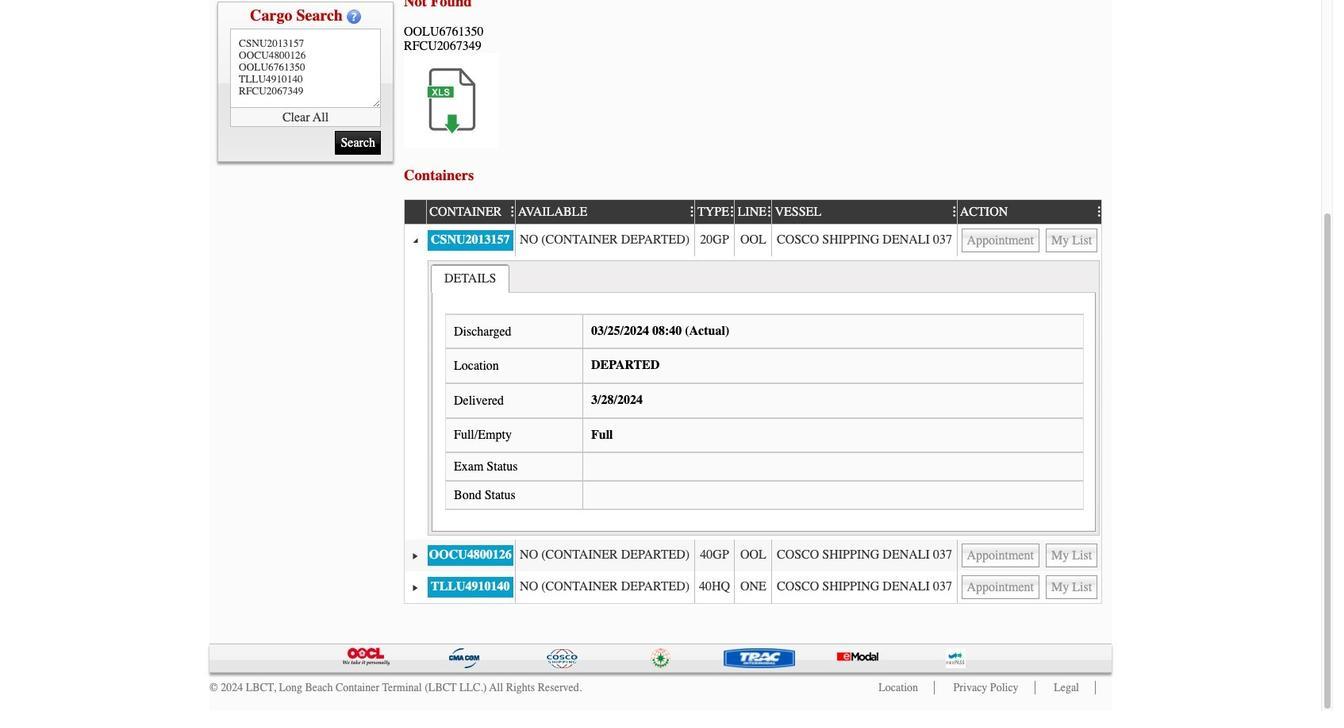 Task type: locate. For each thing, give the bounding box(es) containing it.
action edit column settings image
[[1094, 206, 1102, 218]]

None submit
[[335, 131, 381, 155]]

3 row from the top
[[405, 256, 1102, 540]]

tree grid
[[405, 198, 1109, 603]]

tab inside row
[[431, 264, 510, 293]]

type edit column settings image
[[726, 206, 735, 218]]

4 row from the top
[[405, 540, 1102, 572]]

5 row from the top
[[405, 572, 1102, 603]]

2 row from the top
[[405, 225, 1102, 256]]

tab list
[[431, 264, 510, 293]]

column header
[[405, 200, 426, 225]]

row
[[405, 198, 1109, 225], [405, 225, 1102, 256], [405, 256, 1102, 540], [405, 540, 1102, 572], [405, 572, 1102, 603]]

cell
[[405, 225, 426, 256], [426, 225, 515, 256], [515, 225, 694, 256], [694, 225, 735, 256], [735, 225, 772, 256], [772, 225, 957, 256], [957, 225, 1102, 256], [405, 256, 426, 540], [426, 256, 1102, 540], [405, 540, 426, 572], [426, 540, 515, 572], [515, 540, 694, 572], [694, 540, 735, 572], [735, 540, 772, 572], [772, 540, 957, 572], [957, 540, 1102, 572], [405, 572, 426, 603], [426, 572, 515, 603], [515, 572, 694, 603], [694, 572, 735, 603], [735, 572, 772, 603], [772, 572, 957, 603], [957, 572, 1102, 603]]

row group
[[405, 225, 1102, 603]]

None button
[[962, 229, 1040, 252], [1046, 229, 1098, 252], [962, 544, 1040, 568], [1046, 544, 1098, 568], [962, 576, 1040, 599], [1046, 576, 1098, 599], [962, 229, 1040, 252], [1046, 229, 1098, 252], [962, 544, 1040, 568], [1046, 544, 1098, 568], [962, 576, 1040, 599], [1046, 576, 1098, 599]]

tab
[[431, 264, 510, 293]]



Task type: describe. For each thing, give the bounding box(es) containing it.
column header inside row
[[405, 200, 426, 225]]

available edit column settings image
[[686, 206, 694, 218]]

Enter container numbers and/ or booking numbers.  text field
[[230, 29, 381, 108]]

vessel edit column settings image
[[949, 206, 957, 218]]

container edit column settings image
[[507, 206, 515, 218]]

1 row from the top
[[405, 198, 1109, 225]]

line edit column settings image
[[764, 206, 772, 218]]

tab list inside row
[[431, 264, 510, 293]]



Task type: vqa. For each thing, say whether or not it's contained in the screenshot.
the left Search
no



